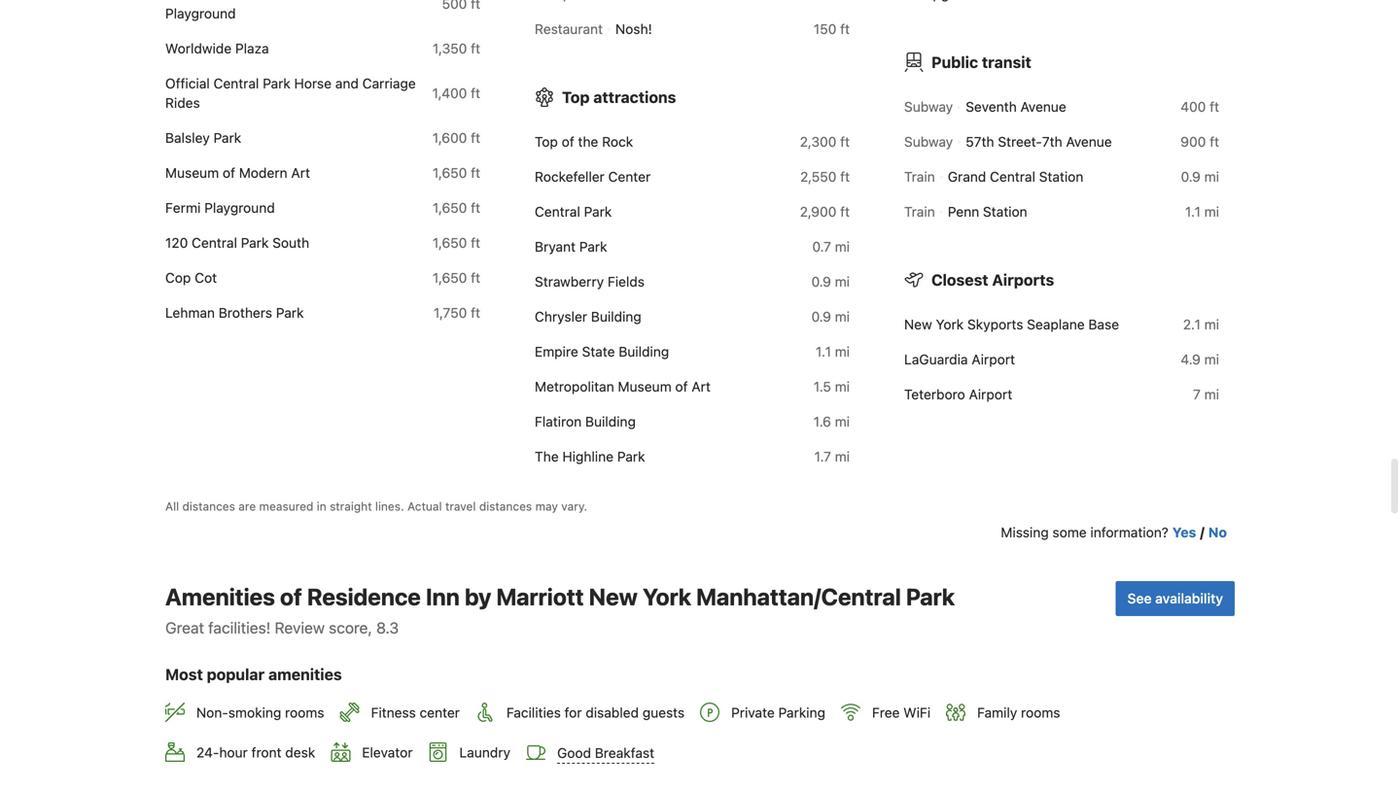 Task type: locate. For each thing, give the bounding box(es) containing it.
balsley
[[165, 130, 210, 146]]

1,600
[[433, 130, 467, 146]]

0.9 mi for strawberry fields
[[812, 274, 850, 290]]

seaplane
[[1027, 317, 1085, 333]]

subway down the "public"
[[905, 99, 953, 115]]

new
[[905, 317, 933, 333], [589, 584, 638, 611]]

1 vertical spatial 0.9
[[812, 274, 831, 290]]

1,650 for museum of modern art
[[433, 165, 467, 181]]

7th
[[297, 0, 317, 2], [1042, 134, 1063, 150]]

avenue up 57th street-7th avenue
[[1021, 99, 1067, 115]]

4 1,650 ft from the top
[[433, 270, 480, 286]]

0 vertical spatial 1.1
[[1186, 204, 1201, 220]]

rooms
[[285, 705, 324, 721], [1021, 705, 1061, 721]]

closest
[[932, 271, 989, 289]]

0 horizontal spatial 1.1 mi
[[816, 344, 850, 360]]

all
[[165, 500, 179, 514]]

0 vertical spatial train
[[905, 169, 935, 185]]

distances left may
[[479, 500, 532, 514]]

playground inside the "central park rock at 7th avenue playground"
[[165, 5, 236, 22]]

museum
[[165, 165, 219, 181], [618, 379, 672, 395]]

central for official central park horse and carriage rides
[[214, 75, 259, 92]]

0 horizontal spatial rooms
[[285, 705, 324, 721]]

3 1,650 ft from the top
[[433, 235, 480, 251]]

0 vertical spatial building
[[591, 309, 642, 325]]

horse
[[294, 75, 332, 92]]

0 vertical spatial museum
[[165, 165, 219, 181]]

rock inside the "central park rock at 7th avenue playground"
[[246, 0, 277, 2]]

are
[[239, 500, 256, 514]]

central up worldwide
[[165, 0, 211, 2]]

0 horizontal spatial top
[[535, 134, 558, 150]]

0 horizontal spatial distances
[[182, 500, 235, 514]]

0 horizontal spatial 7th
[[297, 0, 317, 2]]

new inside amenities of residence inn by marriott new york manhattan/central park great facilities! review score, 8.3
[[589, 584, 638, 611]]

0 vertical spatial avenue
[[321, 0, 367, 2]]

0 vertical spatial subway
[[905, 99, 953, 115]]

closest airports
[[932, 271, 1055, 289]]

breakfast
[[595, 745, 655, 761]]

0 horizontal spatial york
[[643, 584, 692, 611]]

art for museum of modern art
[[291, 165, 310, 181]]

of inside amenities of residence inn by marriott new york manhattan/central park great facilities! review score, 8.3
[[280, 584, 302, 611]]

top up 'top of the rock'
[[562, 88, 590, 107]]

central park
[[535, 204, 612, 220]]

1 vertical spatial rock
[[602, 134, 633, 150]]

cop cot
[[165, 270, 217, 286]]

0 vertical spatial station
[[1039, 169, 1084, 185]]

7th inside the "central park rock at 7th avenue playground"
[[297, 0, 317, 2]]

2 train from the top
[[905, 204, 935, 220]]

0 horizontal spatial new
[[589, 584, 638, 611]]

1.1 up '1.5'
[[816, 344, 831, 360]]

airport down laguardia airport
[[969, 387, 1013, 403]]

0 vertical spatial 1.1 mi
[[1186, 204, 1220, 220]]

1 vertical spatial airport
[[969, 387, 1013, 403]]

rock left at
[[246, 0, 277, 2]]

train left grand
[[905, 169, 935, 185]]

rock right the
[[602, 134, 633, 150]]

art for metropolitan museum of art
[[692, 379, 711, 395]]

and
[[335, 75, 359, 92]]

1 vertical spatial playground
[[204, 200, 275, 216]]

ft for official central park horse and carriage rides
[[471, 85, 480, 101]]

1.1 mi up 1.5 mi
[[816, 344, 850, 360]]

1 vertical spatial station
[[983, 204, 1028, 220]]

avenue right at
[[321, 0, 367, 2]]

central inside the official central park horse and carriage rides
[[214, 75, 259, 92]]

playground up worldwide
[[165, 5, 236, 22]]

mi for bryant park
[[835, 239, 850, 255]]

seventh
[[966, 99, 1017, 115]]

building
[[591, 309, 642, 325], [619, 344, 669, 360], [585, 414, 636, 430]]

station down 57th street-7th avenue
[[1039, 169, 1084, 185]]

1 vertical spatial subway
[[905, 134, 953, 150]]

elevator
[[362, 745, 413, 761]]

central inside the "central park rock at 7th avenue playground"
[[165, 0, 211, 2]]

4 1,650 from the top
[[433, 270, 467, 286]]

missing
[[1001, 525, 1049, 541]]

1 vertical spatial 1.1
[[816, 344, 831, 360]]

1,750 ft
[[434, 305, 480, 321]]

2 1,650 ft from the top
[[433, 200, 480, 216]]

airport down skyports
[[972, 352, 1015, 368]]

2 1,650 from the top
[[433, 200, 467, 216]]

1 vertical spatial top
[[535, 134, 558, 150]]

2,550
[[800, 169, 837, 185]]

ft for central park
[[840, 204, 850, 220]]

popular
[[207, 666, 265, 684]]

0 horizontal spatial art
[[291, 165, 310, 181]]

0 vertical spatial rock
[[246, 0, 277, 2]]

mi
[[1205, 169, 1220, 185], [1205, 204, 1220, 220], [835, 239, 850, 255], [835, 274, 850, 290], [835, 309, 850, 325], [1205, 317, 1220, 333], [835, 344, 850, 360], [1205, 352, 1220, 368], [835, 379, 850, 395], [1205, 387, 1220, 403], [835, 414, 850, 430], [835, 449, 850, 465]]

0 vertical spatial playground
[[165, 5, 236, 22]]

strawberry fields
[[535, 274, 645, 290]]

1 vertical spatial museum
[[618, 379, 672, 395]]

central down plaza at the left top of the page
[[214, 75, 259, 92]]

family
[[978, 705, 1018, 721]]

1 vertical spatial new
[[589, 584, 638, 611]]

0 vertical spatial top
[[562, 88, 590, 107]]

building for flatiron building
[[585, 414, 636, 430]]

1 train from the top
[[905, 169, 935, 185]]

building up metropolitan museum of art on the top
[[619, 344, 669, 360]]

0.9
[[1181, 169, 1201, 185], [812, 274, 831, 290], [812, 309, 831, 325]]

mi for the highline park
[[835, 449, 850, 465]]

distances right all
[[182, 500, 235, 514]]

worldwide plaza
[[165, 40, 269, 57]]

1 horizontal spatial station
[[1039, 169, 1084, 185]]

1 vertical spatial building
[[619, 344, 669, 360]]

building down metropolitan museum of art on the top
[[585, 414, 636, 430]]

1 vertical spatial 7th
[[1042, 134, 1063, 150]]

may
[[535, 500, 558, 514]]

rock
[[246, 0, 277, 2], [602, 134, 633, 150]]

2 subway from the top
[[905, 134, 953, 150]]

1 horizontal spatial 7th
[[1042, 134, 1063, 150]]

central for grand central station
[[990, 169, 1036, 185]]

1 horizontal spatial rooms
[[1021, 705, 1061, 721]]

1 horizontal spatial art
[[692, 379, 711, 395]]

rooms right family
[[1021, 705, 1061, 721]]

900 ft
[[1181, 134, 1220, 150]]

0 vertical spatial 0.9 mi
[[1181, 169, 1220, 185]]

see availability button
[[1116, 582, 1235, 617]]

1 horizontal spatial top
[[562, 88, 590, 107]]

0 vertical spatial 7th
[[297, 0, 317, 2]]

1 horizontal spatial 1.1 mi
[[1186, 204, 1220, 220]]

desk
[[285, 745, 315, 761]]

0.9 mi
[[1181, 169, 1220, 185], [812, 274, 850, 290], [812, 309, 850, 325]]

0 vertical spatial new
[[905, 317, 933, 333]]

1 horizontal spatial rock
[[602, 134, 633, 150]]

1 vertical spatial train
[[905, 204, 935, 220]]

rooms down the amenities
[[285, 705, 324, 721]]

mi for chrysler building
[[835, 309, 850, 325]]

/
[[1201, 525, 1205, 541]]

avenue right street-
[[1066, 134, 1112, 150]]

1,600 ft
[[433, 130, 480, 146]]

lines.
[[375, 500, 404, 514]]

playground down museum of modern art
[[204, 200, 275, 216]]

central for 120 central park south
[[192, 235, 237, 251]]

1,650 ft for fermi playground
[[433, 200, 480, 216]]

new up laguardia
[[905, 317, 933, 333]]

mi for empire state building
[[835, 344, 850, 360]]

2 vertical spatial 0.9 mi
[[812, 309, 850, 325]]

good breakfast
[[557, 745, 655, 761]]

public transit
[[932, 53, 1032, 72]]

ft for top of the rock
[[840, 134, 850, 150]]

8.3
[[376, 619, 399, 638]]

1 subway from the top
[[905, 99, 953, 115]]

central down street-
[[990, 169, 1036, 185]]

lehman brothers park
[[165, 305, 304, 321]]

57th street-7th avenue
[[966, 134, 1112, 150]]

top left the
[[535, 134, 558, 150]]

highline
[[563, 449, 614, 465]]

1,650 ft for museum of modern art
[[433, 165, 480, 181]]

1 horizontal spatial museum
[[618, 379, 672, 395]]

penn
[[948, 204, 980, 220]]

south
[[272, 235, 309, 251]]

museum down balsley
[[165, 165, 219, 181]]

0 vertical spatial airport
[[972, 352, 1015, 368]]

2,550 ft
[[800, 169, 850, 185]]

train left penn in the top of the page
[[905, 204, 935, 220]]

0.9 mi for chrysler building
[[812, 309, 850, 325]]

wifi
[[904, 705, 931, 721]]

smoking
[[228, 705, 281, 721]]

1.1 mi down 900 ft
[[1186, 204, 1220, 220]]

avenue
[[321, 0, 367, 2], [1021, 99, 1067, 115], [1066, 134, 1112, 150]]

central down fermi playground
[[192, 235, 237, 251]]

24-
[[196, 745, 219, 761]]

of for inn
[[280, 584, 302, 611]]

0.9 for building
[[812, 309, 831, 325]]

1,350
[[433, 40, 467, 57]]

150
[[814, 21, 837, 37]]

ft for balsley park
[[471, 130, 480, 146]]

ft for fermi playground
[[471, 200, 480, 216]]

1.1 down the 900
[[1186, 204, 1201, 220]]

1 1,650 from the top
[[433, 165, 467, 181]]

0 horizontal spatial 1.1
[[816, 344, 831, 360]]

carriage
[[362, 75, 416, 92]]

subway left 57th at right
[[905, 134, 953, 150]]

new right marriott
[[589, 584, 638, 611]]

station down 'grand central station'
[[983, 204, 1028, 220]]

state
[[582, 344, 615, 360]]

7th down seventh avenue
[[1042, 134, 1063, 150]]

1.5 mi
[[814, 379, 850, 395]]

private parking
[[731, 705, 826, 721]]

1 horizontal spatial distances
[[479, 500, 532, 514]]

cop
[[165, 270, 191, 286]]

yes button
[[1173, 523, 1197, 543]]

1 vertical spatial york
[[643, 584, 692, 611]]

1 horizontal spatial york
[[936, 317, 964, 333]]

skyports
[[968, 317, 1024, 333]]

1 vertical spatial art
[[692, 379, 711, 395]]

7th right at
[[297, 0, 317, 2]]

ft for 120 central park south
[[471, 235, 480, 251]]

0 vertical spatial art
[[291, 165, 310, 181]]

teterboro airport
[[905, 387, 1013, 403]]

fitness
[[371, 705, 416, 721]]

2 vertical spatial building
[[585, 414, 636, 430]]

2 vertical spatial avenue
[[1066, 134, 1112, 150]]

of for art
[[223, 165, 235, 181]]

transit
[[982, 53, 1032, 72]]

ft for rockefeller center
[[840, 169, 850, 185]]

non-smoking rooms
[[196, 705, 324, 721]]

train
[[905, 169, 935, 185], [905, 204, 935, 220]]

1 vertical spatial 1.1 mi
[[816, 344, 850, 360]]

1,400 ft
[[432, 85, 480, 101]]

1 1,650 ft from the top
[[433, 165, 480, 181]]

57th
[[966, 134, 995, 150]]

chrysler
[[535, 309, 588, 325]]

1 vertical spatial 0.9 mi
[[812, 274, 850, 290]]

0 horizontal spatial rock
[[246, 0, 277, 2]]

plaza
[[235, 40, 269, 57]]

art
[[291, 165, 310, 181], [692, 379, 711, 395]]

3 1,650 from the top
[[433, 235, 467, 251]]

grand central station
[[948, 169, 1084, 185]]

marriott
[[496, 584, 584, 611]]

park inside amenities of residence inn by marriott new york manhattan/central park great facilities! review score, 8.3
[[906, 584, 955, 611]]

cot
[[195, 270, 217, 286]]

2 vertical spatial 0.9
[[812, 309, 831, 325]]

flatiron building
[[535, 414, 636, 430]]

score,
[[329, 619, 372, 638]]

museum down empire state building
[[618, 379, 672, 395]]

park
[[215, 0, 242, 2], [263, 75, 291, 92], [214, 130, 241, 146], [584, 204, 612, 220], [241, 235, 269, 251], [579, 239, 607, 255], [276, 305, 304, 321], [617, 449, 645, 465], [906, 584, 955, 611]]

building down the fields
[[591, 309, 642, 325]]

airport for teterboro airport
[[969, 387, 1013, 403]]



Task type: vqa. For each thing, say whether or not it's contained in the screenshot.


Task type: describe. For each thing, give the bounding box(es) containing it.
most popular amenities
[[165, 666, 342, 684]]

ft for museum of modern art
[[471, 165, 480, 181]]

facilities for disabled guests
[[507, 705, 685, 721]]

disabled
[[586, 705, 639, 721]]

attractions
[[593, 88, 676, 107]]

lehman
[[165, 305, 215, 321]]

1,350 ft
[[433, 40, 480, 57]]

1.7 mi
[[815, 449, 850, 465]]

2 rooms from the left
[[1021, 705, 1061, 721]]

non-
[[196, 705, 228, 721]]

120
[[165, 235, 188, 251]]

ft for worldwide plaza
[[471, 40, 480, 57]]

strawberry
[[535, 274, 604, 290]]

mi for laguardia airport
[[1205, 352, 1220, 368]]

amenities of residence inn by marriott new york manhattan/central park great facilities! review score, 8.3
[[165, 584, 955, 638]]

hour
[[219, 745, 248, 761]]

ft for cop cot
[[471, 270, 480, 286]]

nosh!
[[616, 21, 652, 37]]

400 ft
[[1181, 99, 1220, 115]]

no button
[[1209, 523, 1227, 543]]

york inside amenities of residence inn by marriott new york manhattan/central park great facilities! review score, 8.3
[[643, 584, 692, 611]]

top for top attractions
[[562, 88, 590, 107]]

manhattan/central
[[696, 584, 901, 611]]

7
[[1193, 387, 1201, 403]]

mi for metropolitan museum of art
[[835, 379, 850, 395]]

residence
[[307, 584, 421, 611]]

review
[[275, 619, 325, 638]]

grand
[[948, 169, 987, 185]]

train for grand central station
[[905, 169, 935, 185]]

brothers
[[219, 305, 272, 321]]

restaurant
[[535, 21, 603, 37]]

1,650 for cop cot
[[433, 270, 467, 286]]

2 distances from the left
[[479, 500, 532, 514]]

0.9 for fields
[[812, 274, 831, 290]]

street-
[[998, 134, 1042, 150]]

1,650 for fermi playground
[[433, 200, 467, 216]]

7 mi
[[1193, 387, 1220, 403]]

2,300
[[800, 134, 837, 150]]

by
[[465, 584, 491, 611]]

see availability
[[1128, 591, 1224, 607]]

the
[[535, 449, 559, 465]]

museum of modern art
[[165, 165, 310, 181]]

avenue inside the "central park rock at 7th avenue playground"
[[321, 0, 367, 2]]

free
[[872, 705, 900, 721]]

teterboro
[[905, 387, 966, 403]]

bryant park
[[535, 239, 607, 255]]

center
[[420, 705, 460, 721]]

subway for 57th street-7th avenue
[[905, 134, 953, 150]]

mi for teterboro airport
[[1205, 387, 1220, 403]]

subway for seventh avenue
[[905, 99, 953, 115]]

laguardia
[[905, 352, 968, 368]]

of for rock
[[562, 134, 575, 150]]

actual
[[408, 500, 442, 514]]

1 distances from the left
[[182, 500, 235, 514]]

the highline park
[[535, 449, 645, 465]]

1.7
[[815, 449, 831, 465]]

1 horizontal spatial 1.1
[[1186, 204, 1201, 220]]

airport for laguardia airport
[[972, 352, 1015, 368]]

missing some information? yes / no
[[1001, 525, 1227, 541]]

center
[[608, 169, 651, 185]]

straight
[[330, 500, 372, 514]]

0.7 mi
[[813, 239, 850, 255]]

0 horizontal spatial station
[[983, 204, 1028, 220]]

laundry
[[460, 745, 511, 761]]

top of the rock
[[535, 134, 633, 150]]

worldwide
[[165, 40, 232, 57]]

1 vertical spatial avenue
[[1021, 99, 1067, 115]]

amenities
[[165, 584, 275, 611]]

1 rooms from the left
[[285, 705, 324, 721]]

park inside the official central park horse and carriage rides
[[263, 75, 291, 92]]

1,650 for 120 central park south
[[433, 235, 467, 251]]

0 vertical spatial 0.9
[[1181, 169, 1201, 185]]

front
[[252, 745, 282, 761]]

0 vertical spatial york
[[936, 317, 964, 333]]

modern
[[239, 165, 288, 181]]

penn station
[[948, 204, 1028, 220]]

top for top of the rock
[[535, 134, 558, 150]]

150 ft
[[814, 21, 850, 37]]

mi for flatiron building
[[835, 414, 850, 430]]

private
[[731, 705, 775, 721]]

fermi
[[165, 200, 201, 216]]

1.6
[[814, 414, 831, 430]]

0 horizontal spatial museum
[[165, 165, 219, 181]]

bryant
[[535, 239, 576, 255]]

amenities
[[268, 666, 342, 684]]

empire
[[535, 344, 578, 360]]

1,650 ft for 120 central park south
[[433, 235, 480, 251]]

availability
[[1156, 591, 1224, 607]]

1.6 mi
[[814, 414, 850, 430]]

metropolitan
[[535, 379, 614, 395]]

rides
[[165, 95, 200, 111]]

in
[[317, 500, 327, 514]]

2.1 mi
[[1183, 317, 1220, 333]]

1,650 ft for cop cot
[[433, 270, 480, 286]]

for
[[565, 705, 582, 721]]

seventh avenue
[[966, 99, 1067, 115]]

see
[[1128, 591, 1152, 607]]

facilities
[[507, 705, 561, 721]]

ft for lehman brothers park
[[471, 305, 480, 321]]

4.9
[[1181, 352, 1201, 368]]

park inside the "central park rock at 7th avenue playground"
[[215, 0, 242, 2]]

guests
[[643, 705, 685, 721]]

1 horizontal spatial new
[[905, 317, 933, 333]]

mi for new york skyports seaplane base
[[1205, 317, 1220, 333]]

mi for strawberry fields
[[835, 274, 850, 290]]

great
[[165, 619, 204, 638]]

train for penn station
[[905, 204, 935, 220]]

building for chrysler building
[[591, 309, 642, 325]]

all distances are measured in straight lines. actual travel distances may vary.
[[165, 500, 587, 514]]

official central park horse and carriage rides
[[165, 75, 416, 111]]

information?
[[1091, 525, 1169, 541]]

central up bryant
[[535, 204, 580, 220]]

0.7
[[813, 239, 831, 255]]

2,900 ft
[[800, 204, 850, 220]]

120 central park south
[[165, 235, 309, 251]]



